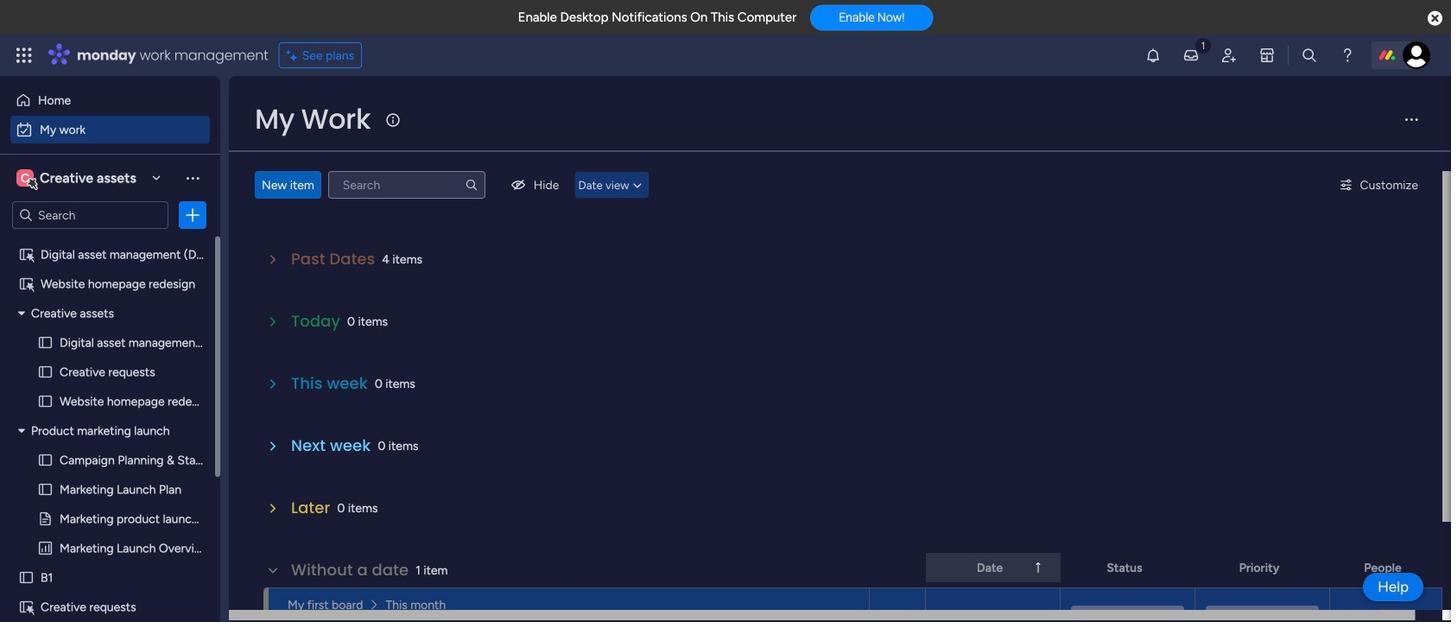 Task type: locate. For each thing, give the bounding box(es) containing it.
caret down image
[[18, 307, 25, 319], [18, 425, 25, 437]]

Filter dashboard by text search field
[[328, 171, 485, 199]]

start conversation image
[[869, 588, 925, 622]]

1 caret down image from the top
[[18, 307, 25, 319]]

option
[[10, 86, 210, 114], [10, 116, 210, 143], [0, 239, 220, 242]]

1 vertical spatial caret down image
[[18, 425, 25, 437]]

0 vertical spatial public board under template workspace image
[[18, 246, 35, 263]]

column header
[[926, 553, 1061, 582]]

workspace selection element
[[16, 168, 139, 190]]

2 vertical spatial option
[[0, 239, 220, 242]]

john smith image
[[1403, 41, 1431, 69]]

public board under template workspace image
[[18, 246, 35, 263], [18, 276, 35, 292]]

1 vertical spatial option
[[10, 116, 210, 143]]

0 vertical spatial caret down image
[[18, 307, 25, 319]]

0 vertical spatial option
[[10, 86, 210, 114]]

1 vertical spatial public board image
[[37, 481, 54, 498]]

workspace options image
[[184, 169, 201, 186]]

see plans image
[[287, 46, 302, 65]]

None search field
[[328, 171, 485, 199]]

1 public board image from the top
[[37, 364, 54, 380]]

1 vertical spatial public board under template workspace image
[[18, 276, 35, 292]]

dapulse close image
[[1428, 10, 1443, 28]]

notifications image
[[1145, 47, 1162, 64]]

3 public board image from the top
[[37, 452, 54, 468]]

invite members image
[[1221, 47, 1238, 64]]

list box
[[0, 236, 238, 622]]

monday marketplace image
[[1259, 47, 1276, 64]]

2 public board under template workspace image from the top
[[18, 276, 35, 292]]

public board image
[[37, 334, 54, 351], [37, 481, 54, 498], [18, 569, 35, 586]]

public board image
[[37, 364, 54, 380], [37, 393, 54, 410], [37, 452, 54, 468], [37, 511, 54, 527]]



Task type: vqa. For each thing, say whether or not it's contained in the screenshot.
the rightmost work
no



Task type: describe. For each thing, give the bounding box(es) containing it.
4 public board image from the top
[[37, 511, 54, 527]]

public dashboard image
[[37, 540, 54, 556]]

1 image
[[1196, 35, 1211, 55]]

workspace image
[[16, 168, 34, 188]]

0 vertical spatial public board image
[[37, 334, 54, 351]]

search image
[[465, 178, 478, 192]]

help image
[[1339, 47, 1357, 64]]

public board under template workspace image
[[18, 599, 35, 615]]

options image
[[240, 581, 254, 622]]

2 public board image from the top
[[37, 393, 54, 410]]

2 caret down image from the top
[[18, 425, 25, 437]]

menu image
[[1403, 111, 1421, 128]]

2 vertical spatial public board image
[[18, 569, 35, 586]]

sort image
[[1032, 561, 1045, 575]]

Search in workspace field
[[36, 205, 144, 225]]

1 public board under template workspace image from the top
[[18, 246, 35, 263]]

update feed image
[[1183, 47, 1200, 64]]

select product image
[[16, 47, 33, 64]]

search everything image
[[1301, 47, 1319, 64]]



